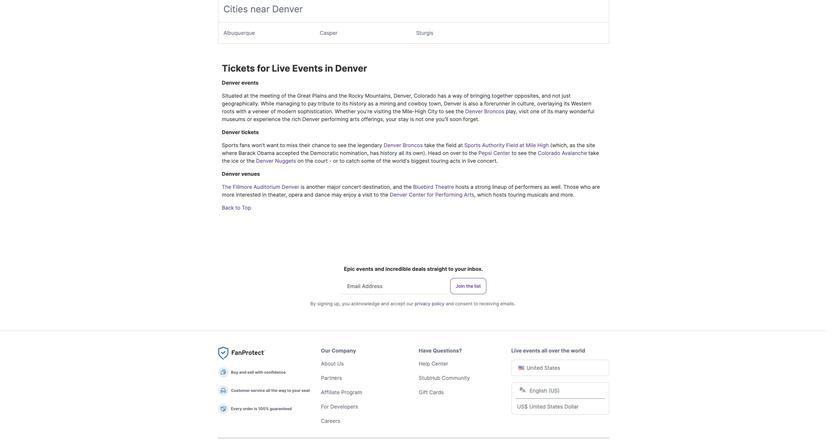 Task type: describe. For each thing, give the bounding box(es) containing it.
1 vertical spatial with
[[255, 371, 263, 375]]

for
[[321, 404, 329, 411]]

have questions?
[[419, 348, 462, 355]]

up,
[[334, 301, 341, 307]]

performing
[[321, 116, 349, 123]]

1 horizontal spatial hosts
[[493, 192, 507, 198]]

visit inside play, visit one of its many wonderful museums or experience the rich denver performing arts offerings, your stay is not one you'll soon forget.
[[519, 108, 529, 115]]

1 horizontal spatial one
[[531, 108, 540, 115]]

of inside the hosts a strong lineup of performers as well. those who are more interested in theater, opera and dance may enjoy a visit to the
[[509, 184, 514, 190]]

has inside situated at the meeting of the great plains and the rocky mountains, denver, colorado has a way of bringing together opposites, and not just geographically. while managing to pay tribute to its history as a mining and cowboy town, denver is also a forerunner in culture, overlaying its western roots with a veneer of modern sophistication. whether you're visiting the mile-high city to see the
[[438, 93, 447, 99]]

situated
[[222, 93, 243, 99]]

another
[[306, 184, 326, 190]]

is up 'opera'
[[301, 184, 305, 190]]

geographically.
[[222, 100, 259, 107]]

denver down also
[[466, 108, 483, 115]]

denver down destination,
[[390, 192, 408, 198]]

accepted
[[276, 150, 299, 157]]

1 horizontal spatial high
[[538, 142, 549, 149]]

hosts a strong lineup of performers as well. those who are more interested in theater, opera and dance may enjoy a visit to the
[[222, 184, 600, 198]]

policy
[[432, 301, 445, 307]]

of down while
[[271, 108, 276, 115]]

lineup
[[492, 184, 507, 190]]

and left accept
[[381, 301, 389, 307]]

to up democratic
[[331, 142, 336, 149]]

states inside button
[[545, 365, 561, 372]]

in right "events"
[[325, 63, 333, 74]]

0 horizontal spatial your
[[292, 389, 301, 394]]

to right straight
[[449, 266, 454, 273]]

to down great
[[301, 100, 306, 107]]

back
[[222, 205, 234, 211]]

events for live
[[523, 348, 541, 355]]

venues
[[241, 171, 260, 177]]

(which,
[[551, 142, 569, 149]]

consent
[[455, 301, 473, 307]]

about us
[[321, 361, 344, 368]]

the right service
[[271, 389, 278, 394]]

all for customer service all the way to your seat
[[266, 389, 271, 394]]

who
[[581, 184, 591, 190]]

program
[[341, 390, 362, 396]]

the left world
[[561, 348, 570, 355]]

for developers
[[321, 404, 358, 411]]

denver down obama on the top of page
[[256, 158, 274, 164]]

denver center for performing arts , which hosts touring musicals and more.
[[390, 192, 575, 198]]

straight
[[427, 266, 447, 273]]

albuquerque link
[[224, 30, 255, 36]]

the down mile
[[529, 150, 537, 157]]

arts
[[350, 116, 360, 123]]

biggest
[[411, 158, 430, 164]]

way inside situated at the meeting of the great plains and the rocky mountains, denver, colorado has a way of bringing together opposites, and not just geographically. while managing to pay tribute to its history as a mining and cowboy town, denver is also a forerunner in culture, overlaying its western roots with a veneer of modern sophistication. whether you're visiting the mile-high city to see the
[[453, 93, 463, 99]]

to up you'll
[[439, 108, 444, 115]]

your inside play, visit one of its many wonderful museums or experience the rich denver performing arts offerings, your stay is not one you'll soon forget.
[[386, 116, 397, 123]]

colorado avalanche link
[[538, 150, 587, 157]]

world's
[[392, 158, 410, 164]]

court
[[315, 158, 328, 164]]

acts
[[450, 158, 461, 164]]

concert
[[342, 184, 361, 190]]

center for to
[[494, 150, 510, 157]]

over inside (which, as the site where barack obama accepted the democratic nomination, has history all its own). head on over to the
[[450, 150, 461, 157]]

about us link
[[321, 361, 344, 368]]

denver down ice
[[222, 171, 240, 177]]

or inside play, visit one of its many wonderful museums or experience the rich denver performing arts offerings, your stay is not one you'll soon forget.
[[247, 116, 252, 123]]

and up overlaying
[[542, 93, 551, 99]]

of up managing
[[281, 93, 286, 99]]

partners link
[[321, 375, 342, 382]]

denver down museums
[[222, 129, 240, 136]]

of up also
[[464, 93, 469, 99]]

the left rocky
[[339, 93, 347, 99]]

overlaying
[[537, 100, 563, 107]]

-
[[329, 158, 332, 164]]

denver up rocky
[[335, 63, 367, 74]]

sports fans won't want to miss their chance to see the legendary denver broncos take the field at sports authority field at mile high
[[222, 142, 549, 149]]

meeting
[[260, 93, 280, 99]]

and left incredible
[[375, 266, 384, 273]]

a down 'mountains,'
[[375, 100, 378, 107]]

our company
[[321, 348, 356, 355]]

arts
[[464, 192, 475, 198]]

customer
[[231, 389, 250, 394]]

live events all over the world
[[512, 348, 586, 355]]

cards
[[430, 390, 444, 396]]

for developers link
[[321, 404, 358, 411]]

in inside the hosts a strong lineup of performers as well. those who are more interested in theater, opera and dance may enjoy a visit to the
[[262, 192, 267, 198]]

affiliate program link
[[321, 390, 362, 396]]

emails.
[[501, 301, 516, 307]]

enjoy
[[343, 192, 357, 198]]

1 sports from the left
[[222, 142, 238, 149]]

colorado inside situated at the meeting of the great plains and the rocky mountains, denver, colorado has a way of bringing together opposites, and not just geographically. while managing to pay tribute to its history as a mining and cowboy town, denver is also a forerunner in culture, overlaying its western roots with a veneer of modern sophistication. whether you're visiting the mile-high city to see the
[[414, 93, 436, 99]]

the left site
[[577, 142, 585, 149]]

the left 'court'
[[305, 158, 313, 164]]

denver up world's
[[384, 142, 401, 149]]

a down bringing
[[480, 100, 483, 107]]

or inside take the ice or the
[[240, 158, 245, 164]]

denver up situated
[[222, 80, 240, 86]]

community
[[442, 375, 470, 382]]

denver inside situated at the meeting of the great plains and the rocky mountains, denver, colorado has a way of bringing together opposites, and not just geographically. while managing to pay tribute to its history as a mining and cowboy town, denver is also a forerunner in culture, overlaying its western roots with a veneer of modern sophistication. whether you're visiting the mile-high city to see the
[[444, 100, 462, 107]]

a up "soon"
[[448, 93, 451, 99]]

denver inside play, visit one of its many wonderful museums or experience the rich denver performing arts offerings, your stay is not one you'll soon forget.
[[302, 116, 320, 123]]

center for for
[[409, 192, 426, 198]]

a up arts
[[471, 184, 474, 190]]

the up head
[[437, 142, 445, 149]]

denver broncos link for situated at the meeting of the great plains and the rocky mountains, denver, colorado has a way of bringing together opposites, and not just geographically. while managing to pay tribute to its history as a mining and cowboy town, denver is also a forerunner in culture, overlaying its western roots with a veneer of modern sophistication. whether you're visiting the mile-high city to see the
[[466, 108, 505, 115]]

is inside situated at the meeting of the great plains and the rocky mountains, denver, colorado has a way of bringing together opposites, and not just geographically. while managing to pay tribute to its history as a mining and cowboy town, denver is also a forerunner in culture, overlaying its western roots with a veneer of modern sophistication. whether you're visiting the mile-high city to see the
[[463, 100, 467, 107]]

tribute
[[318, 100, 335, 107]]

casper link
[[320, 30, 338, 36]]

order
[[243, 407, 253, 412]]

ice
[[232, 158, 239, 164]]

theatre
[[435, 184, 454, 190]]

denver broncos
[[466, 108, 505, 115]]

the up live
[[469, 150, 477, 157]]

1 vertical spatial on
[[298, 158, 304, 164]]

privacy
[[415, 301, 431, 307]]

nomination,
[[340, 150, 369, 157]]

a right 'enjoy'
[[358, 192, 361, 198]]

fan protect gurantee image
[[218, 347, 265, 361]]

tickets
[[241, 129, 259, 136]]

to up accepted
[[280, 142, 285, 149]]

musicals
[[527, 192, 549, 198]]

authority
[[482, 142, 505, 149]]

the inside play, visit one of its many wonderful museums or experience the rich denver performing arts offerings, your stay is not one you'll soon forget.
[[282, 116, 290, 123]]

soon
[[450, 116, 462, 123]]

with inside situated at the meeting of the great plains and the rocky mountains, denver, colorado has a way of bringing together opposites, and not just geographically. while managing to pay tribute to its history as a mining and cowboy town, denver is also a forerunner in culture, overlaying its western roots with a veneer of modern sophistication. whether you're visiting the mile-high city to see the
[[236, 108, 247, 115]]

together
[[492, 93, 513, 99]]

and left sell
[[239, 371, 247, 375]]

its up whether
[[342, 100, 348, 107]]

at inside situated at the meeting of the great plains and the rocky mountains, denver, colorado has a way of bringing together opposites, and not just geographically. while managing to pay tribute to its history as a mining and cowboy town, denver is also a forerunner in culture, overlaying its western roots with a veneer of modern sophistication. whether you're visiting the mile-high city to see the
[[244, 93, 249, 99]]

its down just
[[564, 100, 570, 107]]

denver center for performing arts link
[[390, 192, 475, 198]]

company
[[332, 348, 356, 355]]

0 horizontal spatial live
[[272, 63, 290, 74]]

denver tickets
[[222, 129, 259, 136]]

tickets for live events in denver
[[222, 63, 367, 74]]

questions?
[[433, 348, 462, 355]]

plains
[[312, 93, 327, 99]]

performing
[[436, 192, 463, 198]]

in inside situated at the meeting of the great plains and the rocky mountains, denver, colorado has a way of bringing together opposites, and not just geographically. while managing to pay tribute to its history as a mining and cowboy town, denver is also a forerunner in culture, overlaying its western roots with a veneer of modern sophistication. whether you're visiting the mile-high city to see the
[[512, 100, 516, 107]]

join
[[456, 284, 465, 289]]

2 horizontal spatial or
[[333, 158, 338, 164]]

join the list
[[456, 284, 481, 289]]

1 horizontal spatial at
[[458, 142, 463, 149]]

to left the catch
[[340, 158, 345, 164]]

back to top
[[222, 205, 251, 211]]

sturgis link
[[416, 30, 434, 36]]

customer service all the way to your seat
[[231, 389, 310, 394]]

the up stay at the left top of the page
[[393, 108, 401, 115]]

destination,
[[363, 184, 392, 190]]

as inside situated at the meeting of the great plains and the rocky mountains, denver, colorado has a way of bringing together opposites, and not just geographically. while managing to pay tribute to its history as a mining and cowboy town, denver is also a forerunner in culture, overlaying its western roots with a veneer of modern sophistication. whether you're visiting the mile-high city to see the
[[368, 100, 374, 107]]

2 horizontal spatial at
[[520, 142, 525, 149]]

is right order
[[254, 407, 257, 412]]

1 horizontal spatial over
[[549, 348, 560, 355]]

1 vertical spatial states
[[548, 404, 563, 411]]

the down where
[[222, 158, 230, 164]]

you
[[342, 301, 350, 307]]

site
[[587, 142, 596, 149]]

as inside (which, as the site where barack obama accepted the democratic nomination, has history all its own). head on over to the
[[570, 142, 576, 149]]

list
[[475, 284, 481, 289]]

offerings,
[[361, 116, 385, 123]]

help center link
[[419, 361, 449, 368]]

and right policy
[[446, 301, 454, 307]]

you're
[[358, 108, 373, 115]]

sports authority field at mile high link
[[465, 142, 549, 149]]

the left meeting
[[250, 93, 258, 99]]

concert.
[[478, 158, 498, 164]]

all for live events all over the world
[[542, 348, 548, 355]]

not inside situated at the meeting of the great plains and the rocky mountains, denver, colorado has a way of bringing together opposites, and not just geographically. while managing to pay tribute to its history as a mining and cowboy town, denver is also a forerunner in culture, overlaying its western roots with a veneer of modern sophistication. whether you're visiting the mile-high city to see the
[[553, 93, 561, 99]]

catch
[[346, 158, 360, 164]]

those
[[564, 184, 579, 190]]

english (us)
[[530, 388, 560, 395]]



Task type: locate. For each thing, give the bounding box(es) containing it.
all up world's
[[399, 150, 404, 157]]

in up play,
[[512, 100, 516, 107]]

your down visiting
[[386, 116, 397, 123]]

has up town,
[[438, 93, 447, 99]]

fillmore
[[233, 184, 252, 190]]

denver right near
[[272, 4, 303, 15]]

epic events and incredible deals straight to your inbox.
[[344, 266, 483, 273]]

1 vertical spatial has
[[370, 150, 379, 157]]

service
[[251, 389, 265, 394]]

states down live events all over the world
[[545, 365, 561, 372]]

by signing up, you acknowledge and accept our privacy policy and consent to receiving emails.
[[311, 301, 516, 307]]

0 horizontal spatial events
[[241, 80, 259, 86]]

0 vertical spatial denver broncos link
[[466, 108, 505, 115]]

one down the culture,
[[531, 108, 540, 115]]

english
[[530, 388, 548, 395]]

on down field
[[443, 150, 449, 157]]

acknowledge
[[351, 301, 380, 307]]

1 vertical spatial united
[[530, 404, 546, 411]]

bringing
[[470, 93, 491, 99]]

visiting
[[374, 108, 392, 115]]

not left just
[[553, 93, 561, 99]]

1 vertical spatial as
[[570, 142, 576, 149]]

its up world's
[[406, 150, 412, 157]]

sports up where
[[222, 142, 238, 149]]

the up nomination,
[[348, 142, 356, 149]]

0 horizontal spatial see
[[338, 142, 347, 149]]

1 vertical spatial visit
[[363, 192, 373, 198]]

the down modern on the top left of the page
[[282, 116, 290, 123]]

history down rocky
[[350, 100, 367, 107]]

0 vertical spatial over
[[450, 150, 461, 157]]

all inside (which, as the site where barack obama accepted the democratic nomination, has history all its own). head on over to the
[[399, 150, 404, 157]]

1 horizontal spatial or
[[247, 116, 252, 123]]

and inside the hosts a strong lineup of performers as well. those who are more interested in theater, opera and dance may enjoy a visit to the
[[304, 192, 314, 198]]

and down denver,
[[398, 100, 407, 107]]

high
[[415, 108, 426, 115], [538, 142, 549, 149]]

has up 'denver nuggets on the court - or to catch some of the world's biggest touring acts in live concert.'
[[370, 150, 379, 157]]

your left "seat"
[[292, 389, 301, 394]]

the left bluebird
[[404, 184, 412, 190]]

1 vertical spatial live
[[512, 348, 522, 355]]

0 vertical spatial hosts
[[456, 184, 469, 190]]

0 vertical spatial see
[[446, 108, 455, 115]]

for down bluebird theatre link
[[427, 192, 434, 198]]

to down field
[[512, 150, 517, 157]]

denver broncos link for sports fans won't want to miss their chance to see the legendary
[[384, 142, 423, 149]]

1 vertical spatial colorado
[[538, 150, 561, 157]]

1 vertical spatial events
[[356, 266, 374, 273]]

affiliate program
[[321, 390, 362, 396]]

fans
[[240, 142, 250, 149]]

1 vertical spatial over
[[549, 348, 560, 355]]

to left "seat"
[[287, 389, 291, 394]]

denver
[[272, 4, 303, 15], [335, 63, 367, 74], [222, 80, 240, 86], [444, 100, 462, 107], [466, 108, 483, 115], [302, 116, 320, 123], [222, 129, 240, 136], [384, 142, 401, 149], [256, 158, 274, 164], [222, 171, 240, 177], [282, 184, 299, 190], [390, 192, 408, 198]]

2 vertical spatial all
[[266, 389, 271, 394]]

at right field
[[458, 142, 463, 149]]

nuggets
[[275, 158, 296, 164]]

2 horizontal spatial see
[[518, 150, 527, 157]]

1 vertical spatial see
[[338, 142, 347, 149]]

great
[[297, 93, 311, 99]]

albuquerque
[[224, 30, 255, 36]]

broncos
[[485, 108, 505, 115], [403, 142, 423, 149]]

epic
[[344, 266, 355, 273]]

with right sell
[[255, 371, 263, 375]]

2 horizontal spatial your
[[455, 266, 467, 273]]

0 horizontal spatial way
[[279, 389, 286, 394]]

the inside button
[[466, 284, 474, 289]]

auditorium
[[254, 184, 280, 190]]

many
[[555, 108, 568, 115]]

in
[[325, 63, 333, 74], [512, 100, 516, 107], [462, 158, 466, 164], [262, 192, 267, 198]]

0 vertical spatial take
[[425, 142, 435, 149]]

play,
[[506, 108, 518, 115]]

0 horizontal spatial at
[[244, 93, 249, 99]]

as inside the hosts a strong lineup of performers as well. those who are more interested in theater, opera and dance may enjoy a visit to the
[[544, 184, 550, 190]]

0 horizontal spatial for
[[257, 63, 270, 74]]

to inside button
[[236, 205, 241, 211]]

0 vertical spatial united
[[527, 365, 543, 372]]

to right consent
[[474, 301, 478, 307]]

1 vertical spatial high
[[538, 142, 549, 149]]

some
[[361, 158, 375, 164]]

receiving
[[480, 301, 499, 307]]

dance
[[315, 192, 330, 198]]

sports up pepsi at the right top of page
[[465, 142, 481, 149]]

1 vertical spatial center
[[409, 192, 426, 198]]

1 vertical spatial all
[[542, 348, 548, 355]]

0 horizontal spatial one
[[425, 116, 434, 123]]

2 horizontal spatial events
[[523, 348, 541, 355]]

Email Address email field
[[342, 279, 448, 294]]

0 horizontal spatial sports
[[222, 142, 238, 149]]

every
[[231, 407, 242, 412]]

0 horizontal spatial hosts
[[456, 184, 469, 190]]

way up guaranteed at the bottom of page
[[279, 389, 286, 394]]

their
[[299, 142, 311, 149]]

0 horizontal spatial over
[[450, 150, 461, 157]]

to up whether
[[336, 100, 341, 107]]

to left pepsi at the right top of page
[[463, 150, 468, 157]]

1 horizontal spatial for
[[427, 192, 434, 198]]

the down their
[[301, 150, 309, 157]]

its inside (which, as the site where barack obama accepted the democratic nomination, has history all its own). head on over to the
[[406, 150, 412, 157]]

2 vertical spatial as
[[544, 184, 550, 190]]

the inside the hosts a strong lineup of performers as well. those who are more interested in theater, opera and dance may enjoy a visit to the
[[381, 192, 389, 198]]

bluebird
[[413, 184, 434, 190]]

as up the avalanche
[[570, 142, 576, 149]]

miss
[[287, 142, 298, 149]]

0 vertical spatial history
[[350, 100, 367, 107]]

and up tribute
[[328, 93, 338, 99]]

guaranteed
[[270, 407, 292, 412]]

1 vertical spatial denver broncos link
[[384, 142, 423, 149]]

high right mile
[[538, 142, 549, 149]]

privacy policy link
[[415, 301, 445, 307]]

to inside (which, as the site where barack obama accepted the democratic nomination, has history all its own). head on over to the
[[463, 150, 468, 157]]

0 horizontal spatial broncos
[[403, 142, 423, 149]]

united
[[527, 365, 543, 372], [530, 404, 546, 411]]

1 vertical spatial broncos
[[403, 142, 423, 149]]

see inside situated at the meeting of the great plains and the rocky mountains, denver, colorado has a way of bringing together opposites, and not just geographically. while managing to pay tribute to its history as a mining and cowboy town, denver is also a forerunner in culture, overlaying its western roots with a veneer of modern sophistication. whether you're visiting the mile-high city to see the
[[446, 108, 455, 115]]

to left top on the top left of the page
[[236, 205, 241, 211]]

world
[[571, 348, 586, 355]]

1 horizontal spatial events
[[356, 266, 374, 273]]

events for denver
[[241, 80, 259, 86]]

tickets
[[222, 63, 255, 74]]

way
[[453, 93, 463, 99], [279, 389, 286, 394]]

stay
[[398, 116, 409, 123]]

the left list
[[466, 284, 474, 289]]

events right the epic
[[356, 266, 374, 273]]

mining
[[380, 100, 396, 107]]

1 horizontal spatial touring
[[508, 192, 526, 198]]

0 horizontal spatial colorado
[[414, 93, 436, 99]]

strong
[[475, 184, 491, 190]]

2 vertical spatial events
[[523, 348, 541, 355]]

is inside play, visit one of its many wonderful museums or experience the rich denver performing arts offerings, your stay is not one you'll soon forget.
[[410, 116, 414, 123]]

2 horizontal spatial as
[[570, 142, 576, 149]]

0 vertical spatial visit
[[519, 108, 529, 115]]

forget.
[[463, 116, 480, 123]]

and
[[328, 93, 338, 99], [542, 93, 551, 99], [398, 100, 407, 107], [393, 184, 402, 190], [304, 192, 314, 198], [550, 192, 559, 198], [375, 266, 384, 273], [381, 301, 389, 307], [446, 301, 454, 307], [239, 371, 247, 375]]

1 horizontal spatial sports
[[465, 142, 481, 149]]

0 horizontal spatial touring
[[431, 158, 449, 164]]

0 vertical spatial way
[[453, 93, 463, 99]]

interested
[[236, 192, 261, 198]]

and right destination,
[[393, 184, 402, 190]]

pepsi center to see the colorado avalanche
[[479, 150, 587, 157]]

0 horizontal spatial with
[[236, 108, 247, 115]]

0 vertical spatial colorado
[[414, 93, 436, 99]]

denver nuggets link
[[256, 158, 296, 164]]

visit down destination,
[[363, 192, 373, 198]]

over up united states
[[549, 348, 560, 355]]

1 horizontal spatial broncos
[[485, 108, 505, 115]]

wonderful
[[570, 108, 595, 115]]

its inside play, visit one of its many wonderful museums or experience the rich denver performing arts offerings, your stay is not one you'll soon forget.
[[548, 108, 554, 115]]

0 vertical spatial all
[[399, 150, 404, 157]]

your
[[386, 116, 397, 123], [455, 266, 467, 273], [292, 389, 301, 394]]

democratic
[[310, 150, 339, 157]]

the down destination,
[[381, 192, 389, 198]]

0 vertical spatial for
[[257, 63, 270, 74]]

0 horizontal spatial high
[[415, 108, 426, 115]]

by
[[311, 301, 316, 307]]

center down bluebird
[[409, 192, 426, 198]]

1 vertical spatial your
[[455, 266, 467, 273]]

events down tickets at the left top of page
[[241, 80, 259, 86]]

denver up 'opera'
[[282, 184, 299, 190]]

0 horizontal spatial or
[[240, 158, 245, 164]]

is
[[463, 100, 467, 107], [410, 116, 414, 123], [301, 184, 305, 190], [254, 407, 257, 412]]

field
[[507, 142, 518, 149]]

1 horizontal spatial take
[[589, 150, 599, 157]]

visit down the culture,
[[519, 108, 529, 115]]

2 vertical spatial see
[[518, 150, 527, 157]]

as left well. at the top right of the page
[[544, 184, 550, 190]]

or right ice
[[240, 158, 245, 164]]

0 vertical spatial center
[[494, 150, 510, 157]]

1 vertical spatial way
[[279, 389, 286, 394]]

careers
[[321, 419, 340, 425]]

0 vertical spatial with
[[236, 108, 247, 115]]

0 vertical spatial on
[[443, 150, 449, 157]]

1 vertical spatial for
[[427, 192, 434, 198]]

1 horizontal spatial with
[[255, 371, 263, 375]]

1 vertical spatial one
[[425, 116, 434, 123]]

0 vertical spatial events
[[241, 80, 259, 86]]

high inside situated at the meeting of the great plains and the rocky mountains, denver, colorado has a way of bringing together opposites, and not just geographically. while managing to pay tribute to its history as a mining and cowboy town, denver is also a forerunner in culture, overlaying its western roots with a veneer of modern sophistication. whether you're visiting the mile-high city to see the
[[415, 108, 426, 115]]

united down live events all over the world
[[527, 365, 543, 372]]

language_20x20 image
[[519, 388, 526, 394]]

1 horizontal spatial has
[[438, 93, 447, 99]]

every order is 100% guaranteed
[[231, 407, 292, 412]]

dollar
[[565, 404, 579, 411]]

the up "soon"
[[456, 108, 464, 115]]

take
[[425, 142, 435, 149], [589, 150, 599, 157]]

0 vertical spatial touring
[[431, 158, 449, 164]]

1 horizontal spatial live
[[512, 348, 522, 355]]

events up united states
[[523, 348, 541, 355]]

1 horizontal spatial colorado
[[538, 150, 561, 157]]

0 horizontal spatial take
[[425, 142, 435, 149]]

all
[[399, 150, 404, 157], [542, 348, 548, 355], [266, 389, 271, 394]]

at left mile
[[520, 142, 525, 149]]

the down "barack"
[[247, 158, 255, 164]]

united right us$
[[530, 404, 546, 411]]

sturgis
[[416, 30, 434, 36]]

of inside play, visit one of its many wonderful museums or experience the rich denver performing arts offerings, your stay is not one you'll soon forget.
[[541, 108, 546, 115]]

has inside (which, as the site where barack obama accepted the democratic nomination, has history all its own). head on over to the
[[370, 150, 379, 157]]

stubhub
[[419, 375, 441, 382]]

is down mile-
[[410, 116, 414, 123]]

in left live
[[462, 158, 466, 164]]

1 horizontal spatial denver broncos link
[[466, 108, 505, 115]]

accept
[[391, 301, 405, 307]]

legendary
[[358, 142, 382, 149]]

not inside play, visit one of its many wonderful museums or experience the rich denver performing arts offerings, your stay is not one you'll soon forget.
[[416, 116, 424, 123]]

1 horizontal spatial see
[[446, 108, 455, 115]]

for right tickets at the left top of page
[[257, 63, 270, 74]]

forerunner
[[484, 100, 510, 107]]

0 vertical spatial broncos
[[485, 108, 505, 115]]

buy
[[231, 371, 238, 375]]

colorado up cowboy on the top
[[414, 93, 436, 99]]

visit inside the hosts a strong lineup of performers as well. those who are more interested in theater, opera and dance may enjoy a visit to the
[[363, 192, 373, 198]]

at up geographically.
[[244, 93, 249, 99]]

us$ united states dollar
[[517, 404, 579, 411]]

history inside situated at the meeting of the great plains and the rocky mountains, denver, colorado has a way of bringing together opposites, and not just geographically. while managing to pay tribute to its history as a mining and cowboy town, denver is also a forerunner in culture, overlaying its western roots with a veneer of modern sophistication. whether you're visiting the mile-high city to see the
[[350, 100, 367, 107]]

center down 'sports authority field at mile high' link
[[494, 150, 510, 157]]

the up managing
[[288, 93, 296, 99]]

and down well. at the top right of the page
[[550, 192, 559, 198]]

pay
[[308, 100, 317, 107]]

events for epic
[[356, 266, 374, 273]]

1 horizontal spatial on
[[443, 150, 449, 157]]

history inside (which, as the site where barack obama accepted the democratic nomination, has history all its own). head on over to the
[[381, 150, 398, 157]]

hosts up arts
[[456, 184, 469, 190]]

partners
[[321, 375, 342, 382]]

of right some on the left top
[[376, 158, 381, 164]]

see up nomination,
[[338, 142, 347, 149]]

0 vertical spatial high
[[415, 108, 426, 115]]

more.
[[561, 192, 575, 198]]

just
[[562, 93, 571, 99]]

0 horizontal spatial history
[[350, 100, 367, 107]]

1 vertical spatial touring
[[508, 192, 526, 198]]

0 horizontal spatial as
[[368, 100, 374, 107]]

0 horizontal spatial not
[[416, 116, 424, 123]]

gift cards link
[[419, 390, 444, 396]]

2 horizontal spatial all
[[542, 348, 548, 355]]

broncos up own).
[[403, 142, 423, 149]]

a left veneer
[[248, 108, 251, 115]]

cowboy
[[408, 100, 428, 107]]

help center
[[419, 361, 449, 368]]

2 horizontal spatial center
[[494, 150, 510, 157]]

1 horizontal spatial center
[[432, 361, 449, 368]]

the fillmore auditorium denver is another major concert destination, and the bluebird theatre
[[222, 184, 454, 190]]

cities near denver
[[224, 4, 303, 15]]

states down (us)
[[548, 404, 563, 411]]

0 horizontal spatial visit
[[363, 192, 373, 198]]

touring down head
[[431, 158, 449, 164]]

denver broncos link
[[466, 108, 505, 115], [384, 142, 423, 149]]

0 vertical spatial has
[[438, 93, 447, 99]]

sophistication.
[[298, 108, 334, 115]]

hosts inside the hosts a strong lineup of performers as well. those who are more interested in theater, opera and dance may enjoy a visit to the
[[456, 184, 469, 190]]

1 horizontal spatial visit
[[519, 108, 529, 115]]

gift
[[419, 390, 428, 396]]

obama
[[257, 150, 275, 157]]

not down cowboy on the top
[[416, 116, 424, 123]]

1 horizontal spatial all
[[399, 150, 404, 157]]

experience
[[254, 116, 281, 123]]

colorado down (which,
[[538, 150, 561, 157]]

0 horizontal spatial center
[[409, 192, 426, 198]]

denver up "soon"
[[444, 100, 462, 107]]

where
[[222, 150, 237, 157]]

pepsi
[[479, 150, 492, 157]]

hosts down "lineup"
[[493, 192, 507, 198]]

1 horizontal spatial your
[[386, 116, 397, 123]]

and down another
[[304, 192, 314, 198]]

theater,
[[268, 192, 287, 198]]

denver venues
[[222, 171, 260, 177]]

the left world's
[[383, 158, 391, 164]]

take inside take the ice or the
[[589, 150, 599, 157]]

0 horizontal spatial has
[[370, 150, 379, 157]]

to inside the hosts a strong lineup of performers as well. those who are more interested in theater, opera and dance may enjoy a visit to the
[[374, 192, 379, 198]]

on inside (which, as the site where barack obama accepted the democratic nomination, has history all its own). head on over to the
[[443, 150, 449, 157]]

denver broncos link up take the ice or the
[[384, 142, 423, 149]]

united inside button
[[527, 365, 543, 372]]

careers link
[[321, 419, 340, 425]]

0 vertical spatial one
[[531, 108, 540, 115]]

2 sports from the left
[[465, 142, 481, 149]]

confidence
[[264, 371, 286, 375]]

take down site
[[589, 150, 599, 157]]

1 horizontal spatial as
[[544, 184, 550, 190]]

field
[[446, 142, 457, 149]]

on right nuggets at the top
[[298, 158, 304, 164]]

over up acts
[[450, 150, 461, 157]]

2 vertical spatial center
[[432, 361, 449, 368]]

broncos down forerunner
[[485, 108, 505, 115]]

1 horizontal spatial history
[[381, 150, 398, 157]]

0 horizontal spatial on
[[298, 158, 304, 164]]

denver broncos link down also
[[466, 108, 505, 115]]

touring
[[431, 158, 449, 164], [508, 192, 526, 198]]



Task type: vqa. For each thing, say whether or not it's contained in the screenshot.
"you're"
yes



